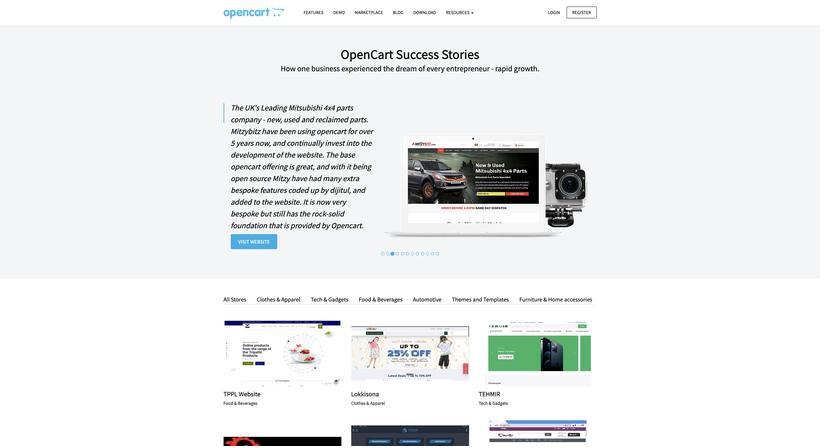Task type: vqa. For each thing, say whether or not it's contained in the screenshot.
resources
yes



Task type: locate. For each thing, give the bounding box(es) containing it.
view project link
[[264, 350, 300, 358], [392, 350, 428, 358], [520, 350, 556, 358]]

1 vertical spatial website.
[[274, 197, 301, 207]]

using
[[297, 126, 315, 136]]

clothes & apparel link
[[252, 295, 305, 305]]

bespoke up added
[[231, 185, 259, 195]]

website right the tppl
[[239, 390, 261, 399]]

the inside the opencart success stories how one business experienced the dream of every entrepreneur - rapid growth.
[[383, 64, 394, 74]]

all stores
[[223, 296, 246, 303]]

1 vertical spatial bespoke
[[231, 209, 259, 219]]

opencart.
[[331, 221, 364, 231]]

the up provided
[[299, 209, 310, 219]]

still
[[273, 209, 285, 219]]

home
[[548, 296, 563, 303]]

over
[[359, 126, 373, 136]]

reclaimed
[[315, 115, 348, 125]]

website right visit
[[250, 239, 270, 245]]

5
[[231, 138, 235, 148]]

opencart success stories how one business experienced the dream of every entrepreneur - rapid growth.
[[281, 46, 540, 74]]

business
[[311, 64, 340, 74]]

0 vertical spatial bespoke
[[231, 185, 259, 195]]

0 vertical spatial beverages
[[377, 296, 403, 303]]

automotive link
[[408, 295, 447, 305]]

view project
[[264, 351, 300, 357], [392, 351, 428, 357], [520, 351, 556, 357]]

3 view from the left
[[520, 351, 532, 357]]

tppl website image
[[223, 321, 341, 387]]

1 horizontal spatial of
[[419, 64, 425, 74]]

1 vertical spatial beverages
[[238, 401, 257, 407]]

furniture
[[520, 296, 542, 303]]

beverages inside 'food & beverages' link
[[377, 296, 403, 303]]

website.
[[297, 150, 324, 160], [274, 197, 301, 207]]

1 vertical spatial gadgets
[[493, 401, 508, 407]]

and
[[301, 115, 314, 125], [273, 138, 285, 148], [316, 162, 329, 172], [353, 185, 365, 195], [473, 296, 482, 303]]

themes and templates
[[452, 296, 509, 303]]

have
[[262, 126, 278, 136], [291, 173, 307, 184]]

0 vertical spatial by
[[320, 185, 328, 195]]

for
[[348, 126, 357, 136]]

0 vertical spatial website
[[250, 239, 270, 245]]

1 horizontal spatial the
[[326, 150, 338, 160]]

the
[[383, 64, 394, 74], [361, 138, 372, 148], [284, 150, 295, 160], [262, 197, 272, 207], [299, 209, 310, 219]]

& inside 'food & beverages' link
[[373, 296, 376, 303]]

view project link for tehmir
[[520, 350, 556, 358]]

1 horizontal spatial project
[[406, 351, 428, 357]]

opencart up open
[[231, 162, 260, 172]]

tech
[[311, 296, 322, 303], [479, 401, 488, 407]]

1 vertical spatial by
[[322, 221, 330, 231]]

bespoke
[[231, 185, 259, 195], [231, 209, 259, 219]]

0 vertical spatial food
[[359, 296, 371, 303]]

3 project from the left
[[534, 351, 556, 357]]

0 horizontal spatial clothes
[[257, 296, 275, 303]]

1 horizontal spatial view project link
[[392, 350, 428, 358]]

company
[[231, 115, 261, 125]]

0 horizontal spatial view project link
[[264, 350, 300, 358]]

of inside the uk's leading mitsubishi 4x4 parts company - new, used and reclaimed parts. mitzybitz have been using opencart for over 5 years now, and continually invest into the development of the website. the base opencart offering is great, and with it being open source mitzy have had many extra bespoke features coded up by dijitul, and added to the website. it is now very bespoke but still has the rock-solid foundation that is provided by opencart.
[[276, 150, 283, 160]]

beverages inside tppl website food & beverages
[[238, 401, 257, 407]]

food & beverages link
[[354, 295, 408, 305]]

1 horizontal spatial view project
[[392, 351, 428, 357]]

0 horizontal spatial tech
[[311, 296, 322, 303]]

by down rock-
[[322, 221, 330, 231]]

of up offering
[[276, 150, 283, 160]]

1 vertical spatial opencart
[[231, 162, 260, 172]]

& inside 'clothes & apparel' link
[[277, 296, 280, 303]]

1 horizontal spatial beverages
[[377, 296, 403, 303]]

is left great,
[[289, 162, 294, 172]]

the down the over at the left top of the page
[[361, 138, 372, 148]]

- inside the opencart success stories how one business experienced the dream of every entrepreneur - rapid growth.
[[491, 64, 494, 74]]

view for tppl website
[[264, 351, 277, 357]]

automotive
[[413, 296, 442, 303]]

visit
[[238, 239, 249, 245]]

view
[[264, 351, 277, 357], [392, 351, 404, 357], [520, 351, 532, 357]]

view project for tehmir
[[520, 351, 556, 357]]

extra
[[343, 173, 359, 184]]

0 horizontal spatial gadgets
[[328, 296, 348, 303]]

0 vertical spatial of
[[419, 64, 425, 74]]

1 view from the left
[[264, 351, 277, 357]]

1 horizontal spatial view
[[392, 351, 404, 357]]

0 horizontal spatial beverages
[[238, 401, 257, 407]]

& inside lokkisona clothes & apparel
[[367, 401, 369, 407]]

1 vertical spatial apparel
[[370, 401, 385, 407]]

0 horizontal spatial apparel
[[281, 296, 300, 303]]

themes and templates link
[[447, 295, 514, 305]]

& inside tehmir tech & gadgets
[[489, 401, 492, 407]]

0 horizontal spatial food
[[223, 401, 233, 407]]

0 horizontal spatial -
[[263, 115, 265, 125]]

how
[[281, 64, 296, 74]]

tech inside tehmir tech & gadgets
[[479, 401, 488, 407]]

have up coded
[[291, 173, 307, 184]]

lokkisona image
[[351, 321, 469, 387]]

1 vertical spatial tech
[[479, 401, 488, 407]]

register link
[[567, 6, 597, 18]]

has
[[286, 209, 298, 219]]

tehmir image
[[479, 321, 597, 387]]

used
[[284, 115, 300, 125]]

blog
[[393, 9, 404, 15]]

base
[[340, 150, 355, 160]]

1 vertical spatial of
[[276, 150, 283, 160]]

food
[[359, 296, 371, 303], [223, 401, 233, 407]]

& inside tppl website food & beverages
[[234, 401, 237, 407]]

0 horizontal spatial view
[[264, 351, 277, 357]]

gadgets
[[328, 296, 348, 303], [493, 401, 508, 407]]

1 vertical spatial clothes
[[351, 401, 366, 407]]

2 view project from the left
[[392, 351, 428, 357]]

graor game bots image
[[351, 421, 469, 447]]

0 horizontal spatial the
[[231, 103, 243, 113]]

0 vertical spatial tech
[[311, 296, 322, 303]]

1 horizontal spatial clothes
[[351, 401, 366, 407]]

and down extra
[[353, 185, 365, 195]]

demo link
[[328, 7, 350, 18]]

tech & gadgets
[[311, 296, 348, 303]]

0 horizontal spatial project
[[278, 351, 300, 357]]

project
[[278, 351, 300, 357], [406, 351, 428, 357], [534, 351, 556, 357]]

3 view project link from the left
[[520, 350, 556, 358]]

mitsubishi
[[288, 103, 322, 113]]

1 vertical spatial food
[[223, 401, 233, 407]]

2 horizontal spatial view project link
[[520, 350, 556, 358]]

view for lokkisona
[[392, 351, 404, 357]]

1 vertical spatial the
[[326, 150, 338, 160]]

continually
[[287, 138, 323, 148]]

growth.
[[514, 64, 540, 74]]

view for tehmir
[[520, 351, 532, 357]]

rapid
[[495, 64, 513, 74]]

0 horizontal spatial view project
[[264, 351, 300, 357]]

the up offering
[[284, 150, 295, 160]]

0 vertical spatial is
[[289, 162, 294, 172]]

2 horizontal spatial view project
[[520, 351, 556, 357]]

website inside visit website 'link'
[[250, 239, 270, 245]]

0 horizontal spatial opencart
[[231, 162, 260, 172]]

lokkisona
[[351, 390, 379, 399]]

bespoke down added
[[231, 209, 259, 219]]

0 horizontal spatial of
[[276, 150, 283, 160]]

0 vertical spatial have
[[262, 126, 278, 136]]

1 vertical spatial is
[[309, 197, 315, 207]]

- left new,
[[263, 115, 265, 125]]

2 vertical spatial is
[[284, 221, 289, 231]]

is
[[289, 162, 294, 172], [309, 197, 315, 207], [284, 221, 289, 231]]

into
[[346, 138, 359, 148]]

is right that
[[284, 221, 289, 231]]

by right the up
[[320, 185, 328, 195]]

the left dream
[[383, 64, 394, 74]]

very
[[332, 197, 346, 207]]

1 horizontal spatial have
[[291, 173, 307, 184]]

experienced
[[342, 64, 382, 74]]

all stores link
[[223, 295, 251, 305]]

blog link
[[388, 7, 409, 18]]

2 view from the left
[[392, 351, 404, 357]]

1 horizontal spatial gadgets
[[493, 401, 508, 407]]

0 horizontal spatial have
[[262, 126, 278, 136]]

1 vertical spatial website
[[239, 390, 261, 399]]

1 view project link from the left
[[264, 350, 300, 358]]

1 vertical spatial -
[[263, 115, 265, 125]]

1 bespoke from the top
[[231, 185, 259, 195]]

the up company
[[231, 103, 243, 113]]

3 view project from the left
[[520, 351, 556, 357]]

2 view project link from the left
[[392, 350, 428, 358]]

1 project from the left
[[278, 351, 300, 357]]

the
[[231, 103, 243, 113], [326, 150, 338, 160]]

website. up has
[[274, 197, 301, 207]]

- left rapid on the right top
[[491, 64, 494, 74]]

1 horizontal spatial food
[[359, 296, 371, 303]]

clothes right stores
[[257, 296, 275, 303]]

the down invest
[[326, 150, 338, 160]]

1 horizontal spatial apparel
[[370, 401, 385, 407]]

success
[[396, 46, 439, 63]]

opencart
[[341, 46, 393, 63]]

opencart down reclaimed
[[317, 126, 346, 136]]

invest
[[325, 138, 345, 148]]

of left every
[[419, 64, 425, 74]]

2 horizontal spatial project
[[534, 351, 556, 357]]

is right it
[[309, 197, 315, 207]]

-
[[491, 64, 494, 74], [263, 115, 265, 125]]

it
[[303, 197, 308, 207]]

visit website link
[[231, 234, 278, 249]]

clothes inside lokkisona clothes & apparel
[[351, 401, 366, 407]]

0 vertical spatial -
[[491, 64, 494, 74]]

to
[[253, 197, 260, 207]]

website inside tppl website food & beverages
[[239, 390, 261, 399]]

leading
[[261, 103, 287, 113]]

being
[[353, 162, 371, 172]]

clothes down lokkisona
[[351, 401, 366, 407]]

1 view project from the left
[[264, 351, 300, 357]]

1 horizontal spatial opencart
[[317, 126, 346, 136]]

tppl website food & beverages
[[223, 390, 261, 407]]

1 horizontal spatial -
[[491, 64, 494, 74]]

website. up great,
[[297, 150, 324, 160]]

2 horizontal spatial view
[[520, 351, 532, 357]]

4x4
[[324, 103, 335, 113]]

2 project from the left
[[406, 351, 428, 357]]

view project link for lokkisona
[[392, 350, 428, 358]]

mitzy
[[272, 173, 290, 184]]

have down new,
[[262, 126, 278, 136]]

had
[[309, 173, 321, 184]]

1 horizontal spatial tech
[[479, 401, 488, 407]]

parts
[[336, 103, 353, 113]]

every
[[427, 64, 445, 74]]



Task type: describe. For each thing, give the bounding box(es) containing it.
added
[[231, 197, 252, 207]]

entrepreneur
[[446, 64, 490, 74]]

food inside tppl website food & beverages
[[223, 401, 233, 407]]

clothes & apparel
[[257, 296, 300, 303]]

demo
[[333, 9, 345, 15]]

2 bespoke from the top
[[231, 209, 259, 219]]

apparel inside lokkisona clothes & apparel
[[370, 401, 385, 407]]

dream
[[396, 64, 417, 74]]

up
[[310, 185, 319, 195]]

offering
[[262, 162, 287, 172]]

and up using
[[301, 115, 314, 125]]

and right themes
[[473, 296, 482, 303]]

website for tppl
[[239, 390, 261, 399]]

foundation
[[231, 221, 267, 231]]

accessories
[[564, 296, 592, 303]]

uk's
[[245, 103, 259, 113]]

one
[[297, 64, 310, 74]]

stores
[[231, 296, 246, 303]]

it
[[347, 162, 351, 172]]

themes
[[452, 296, 472, 303]]

register
[[572, 9, 591, 15]]

fair parts image
[[223, 421, 341, 447]]

food & beverages
[[359, 296, 403, 303]]

furniture & home accessories
[[520, 296, 592, 303]]

project for tehmir
[[534, 351, 556, 357]]

furniture & home accessories link
[[515, 295, 592, 305]]

& inside tech & gadgets link
[[324, 296, 327, 303]]

of inside the opencart success stories how one business experienced the dream of every entrepreneur - rapid growth.
[[419, 64, 425, 74]]

1 vertical spatial have
[[291, 173, 307, 184]]

resources
[[446, 9, 471, 15]]

tppl
[[223, 390, 238, 399]]

templates
[[484, 296, 509, 303]]

that
[[269, 221, 282, 231]]

0 vertical spatial apparel
[[281, 296, 300, 303]]

great,
[[296, 162, 315, 172]]

the uk's leading mitsubishi 4x4 parts company - new, used and reclaimed parts. mitzybitz have been using opencart for over 5 years now, and continually invest into the development of the website. the base opencart offering is great, and with it being open source mitzy have had many extra bespoke features coded up by dijitul, and added to the website. it is now very bespoke but still has the rock-solid foundation that is provided by opencart.
[[231, 103, 373, 231]]

resources link
[[441, 7, 479, 18]]

marketplace
[[355, 9, 383, 15]]

parts.
[[350, 115, 368, 125]]

0 vertical spatial gadgets
[[328, 296, 348, 303]]

provided
[[290, 221, 320, 231]]

now,
[[255, 138, 271, 148]]

tehmir
[[479, 390, 500, 399]]

view project for lokkisona
[[392, 351, 428, 357]]

open
[[231, 173, 248, 184]]

and down been
[[273, 138, 285, 148]]

project for tppl website
[[278, 351, 300, 357]]

features link
[[299, 7, 328, 18]]

development
[[231, 150, 275, 160]]

mi cienaga shop image
[[479, 421, 597, 447]]

project for lokkisona
[[406, 351, 428, 357]]

download link
[[409, 7, 441, 18]]

stories
[[442, 46, 480, 63]]

but
[[260, 209, 271, 219]]

all
[[223, 296, 230, 303]]

0 vertical spatial opencart
[[317, 126, 346, 136]]

website for visit
[[250, 239, 270, 245]]

view project link for tppl website
[[264, 350, 300, 358]]

rock-
[[312, 209, 328, 219]]

new,
[[267, 115, 282, 125]]

solid
[[328, 209, 344, 219]]

now
[[316, 197, 330, 207]]

mitzybitz
[[231, 126, 260, 136]]

tech & gadgets link
[[306, 295, 353, 305]]

and up had
[[316, 162, 329, 172]]

gadgets inside tehmir tech & gadgets
[[493, 401, 508, 407]]

tehmir tech & gadgets
[[479, 390, 508, 407]]

marketplace link
[[350, 7, 388, 18]]

download
[[413, 9, 436, 15]]

years
[[236, 138, 254, 148]]

features
[[304, 9, 324, 15]]

- inside the uk's leading mitsubishi 4x4 parts company - new, used and reclaimed parts. mitzybitz have been using opencart for over 5 years now, and continually invest into the development of the website. the base opencart offering is great, and with it being open source mitzy have had many extra bespoke features coded up by dijitul, and added to the website. it is now very bespoke but still has the rock-solid foundation that is provided by opencart.
[[263, 115, 265, 125]]

opencart - showcase image
[[223, 7, 284, 19]]

features
[[260, 185, 287, 195]]

0 vertical spatial the
[[231, 103, 243, 113]]

lokkisona clothes & apparel
[[351, 390, 385, 407]]

0 vertical spatial website.
[[297, 150, 324, 160]]

dijitul,
[[330, 185, 351, 195]]

many
[[323, 173, 341, 184]]

0 vertical spatial clothes
[[257, 296, 275, 303]]

been
[[279, 126, 296, 136]]

& inside furniture & home accessories link
[[544, 296, 547, 303]]

visit website
[[238, 239, 270, 245]]

the right "to"
[[262, 197, 272, 207]]

login
[[548, 9, 560, 15]]

source
[[249, 173, 271, 184]]

view project for tppl website
[[264, 351, 300, 357]]

with
[[331, 162, 345, 172]]



